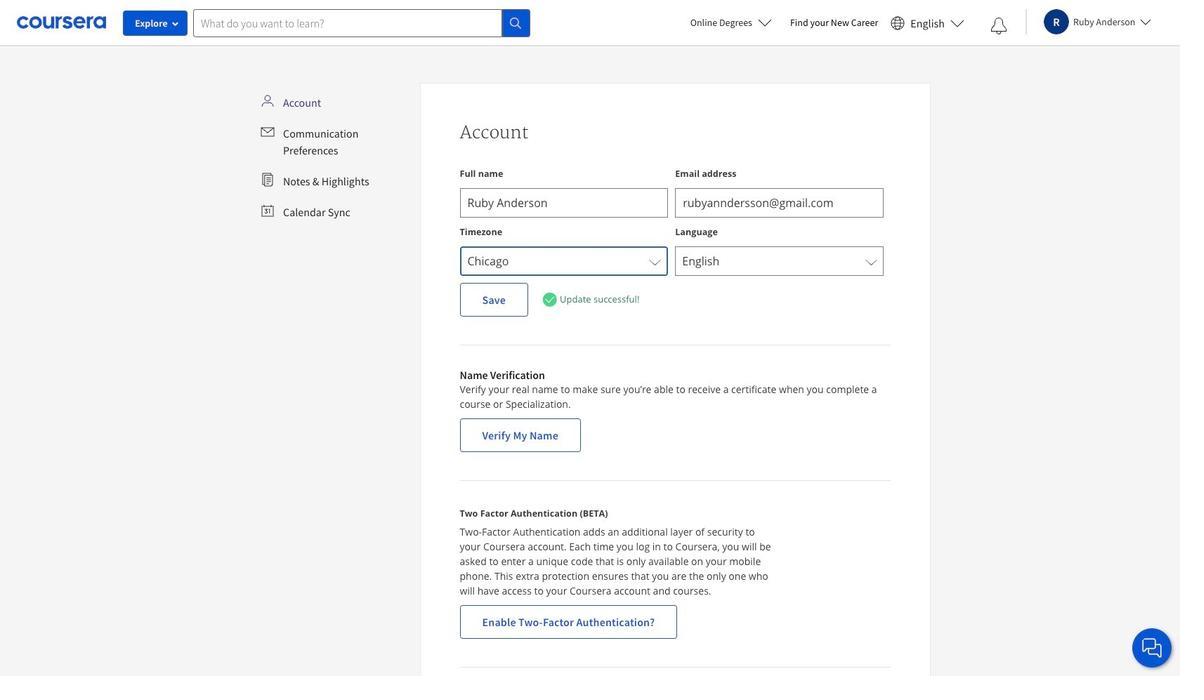 Task type: vqa. For each thing, say whether or not it's contained in the screenshot.
Coursera image
yes



Task type: locate. For each thing, give the bounding box(es) containing it.
menu
[[255, 89, 414, 226]]

coursera image
[[17, 11, 106, 34]]

alert
[[542, 292, 639, 308]]

None text field
[[460, 188, 668, 218]]

What do you want to learn? text field
[[193, 9, 502, 37]]

None search field
[[193, 9, 530, 37]]

None text field
[[675, 188, 884, 218]]



